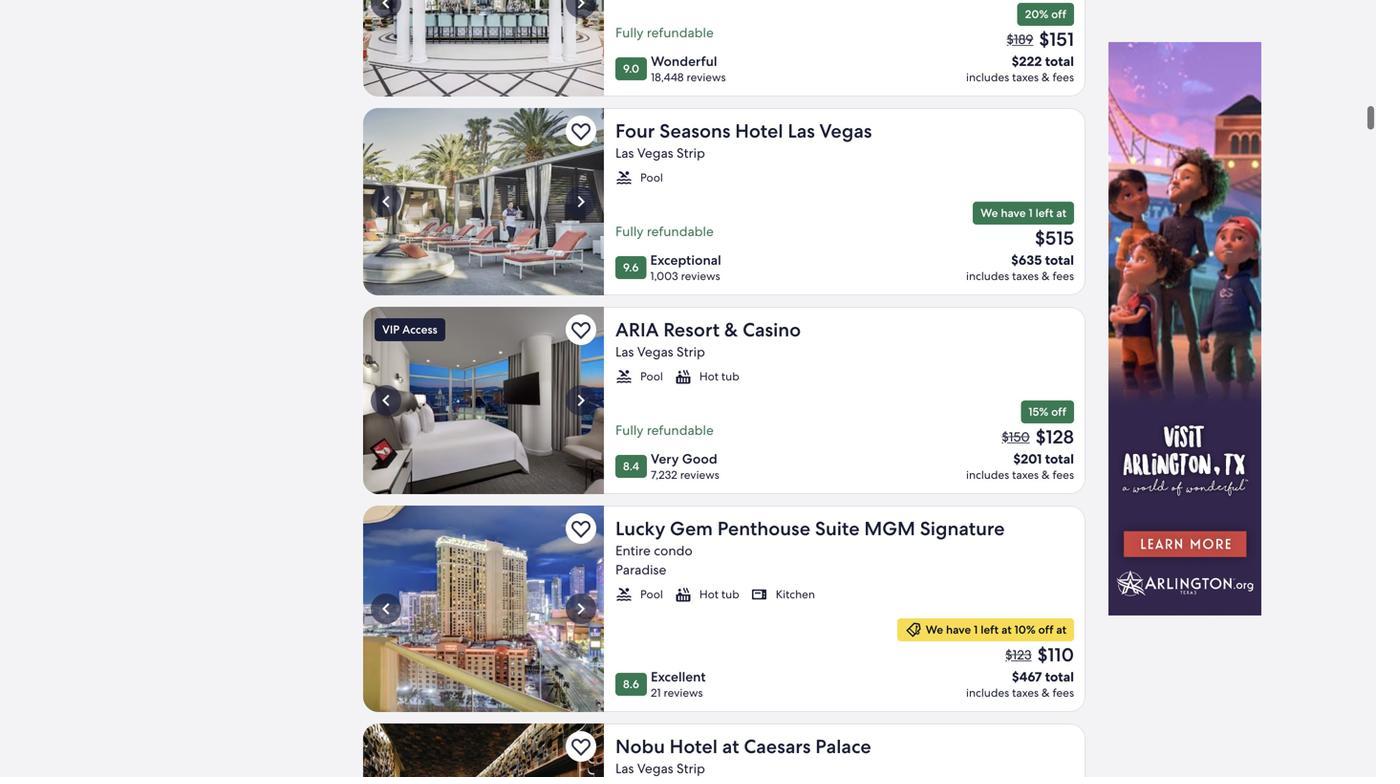 Task type: locate. For each thing, give the bounding box(es) containing it.
entire
[[616, 542, 651, 559]]

exceptional
[[651, 251, 722, 269]]

1 vertical spatial small image
[[675, 586, 692, 603]]

four seasons hotel las vegas las vegas strip
[[616, 119, 872, 162]]

3 fully from the top
[[616, 422, 644, 439]]

3 includes from the top
[[967, 468, 1010, 482]]

pool down aria
[[641, 369, 663, 384]]

1 refundable from the top
[[647, 24, 714, 41]]

at left caesars
[[723, 734, 740, 759]]

pool down paradise
[[641, 587, 663, 602]]

small image down four
[[616, 169, 633, 186]]

0 horizontal spatial have
[[947, 622, 972, 637]]

1 left 10%
[[974, 622, 978, 637]]

1 taxes from the top
[[1013, 70, 1039, 85]]

strip
[[677, 144, 705, 162], [677, 343, 705, 360]]

15%
[[1029, 404, 1049, 419]]

0 vertical spatial off
[[1052, 7, 1067, 22]]

total down $110
[[1046, 668, 1075, 686]]

vegas
[[820, 119, 872, 143], [638, 144, 674, 162], [638, 343, 674, 360]]

fees down the $515
[[1053, 269, 1075, 283]]

off for $151
[[1052, 7, 1067, 22]]

taxes down $123 button
[[1013, 686, 1039, 700]]

at up the $515
[[1057, 206, 1067, 220]]

strip down seasons
[[677, 144, 705, 162]]

0 vertical spatial fully
[[616, 24, 644, 41]]

$189
[[1007, 31, 1034, 48]]

9.0
[[623, 61, 640, 76]]

off inside 20% off $189 $151 $222 total includes taxes & fees
[[1052, 7, 1067, 22]]

seasons
[[660, 119, 731, 143]]

includes left $201
[[967, 468, 1010, 482]]

fully refundable up 'wonderful'
[[616, 24, 714, 41]]

reviews right 1,003
[[681, 269, 721, 283]]

left for $515
[[1036, 206, 1054, 220]]

0 vertical spatial have
[[1001, 206, 1026, 220]]

tub down aria resort & casino las vegas strip
[[722, 369, 740, 384]]

2 vertical spatial off
[[1039, 622, 1054, 637]]

vip access
[[382, 322, 438, 337]]

1 vertical spatial hotel
[[670, 734, 718, 759]]

hot down "gem"
[[700, 587, 719, 602]]

show previous image for aria resort & casino image
[[375, 389, 398, 412]]

small image down paradise
[[616, 586, 633, 603]]

reviews inside 'excellent 21 reviews'
[[664, 686, 703, 700]]

includes left $635
[[967, 269, 1010, 283]]

1 fees from the top
[[1053, 70, 1075, 85]]

Save Nobu Hotel at Caesars Palace to a trip checkbox
[[566, 731, 597, 762]]

hot tub down aria resort & casino las vegas strip
[[700, 369, 740, 384]]

0 vertical spatial strip
[[677, 144, 705, 162]]

fees
[[1053, 70, 1075, 85], [1053, 269, 1075, 283], [1053, 468, 1075, 482], [1053, 686, 1075, 700]]

0 vertical spatial vegas
[[820, 119, 872, 143]]

have inside we have 1 left at $515 $635 total includes taxes & fees
[[1001, 206, 1026, 220]]

0 horizontal spatial 1
[[974, 622, 978, 637]]

3 pool from the top
[[641, 587, 663, 602]]

hot down aria resort & casino las vegas strip
[[700, 369, 719, 384]]

2 vertical spatial las
[[616, 343, 634, 360]]

reviews right 18,448
[[687, 70, 726, 85]]

2 fully refundable from the top
[[616, 223, 714, 240]]

$515
[[1035, 226, 1075, 251]]

$467
[[1012, 668, 1043, 686]]

small image down aria
[[616, 368, 633, 385]]

1
[[1029, 206, 1033, 220], [974, 622, 978, 637]]

1 vertical spatial off
[[1052, 404, 1067, 419]]

off inside 15% off $150 $128 $201 total includes taxes & fees
[[1052, 404, 1067, 419]]

1 vertical spatial refundable
[[647, 223, 714, 240]]

nobu
[[616, 734, 665, 759]]

0 vertical spatial left
[[1036, 206, 1054, 220]]

we for $515
[[981, 206, 999, 220]]

fully
[[616, 24, 644, 41], [616, 223, 644, 240], [616, 422, 644, 439]]

$123
[[1006, 646, 1032, 664]]

& inside aria resort & casino las vegas strip
[[725, 317, 738, 342]]

18,448
[[651, 70, 684, 85]]

vip
[[382, 322, 400, 337]]

3 taxes from the top
[[1013, 468, 1039, 482]]

1 horizontal spatial left
[[1036, 206, 1054, 220]]

reviews right 21 on the bottom left
[[664, 686, 703, 700]]

$110
[[1038, 643, 1075, 667]]

left
[[1036, 206, 1054, 220], [981, 622, 999, 637]]

1 vertical spatial tub
[[722, 587, 740, 602]]

we for 10%
[[926, 622, 944, 637]]

1 horizontal spatial have
[[1001, 206, 1026, 220]]

hot tub
[[700, 369, 740, 384], [700, 587, 740, 602]]

2 fees from the top
[[1053, 269, 1075, 283]]

hotel right nobu
[[670, 734, 718, 759]]

off right 10%
[[1039, 622, 1054, 637]]

20% off $189 $151 $222 total includes taxes & fees
[[967, 7, 1075, 85]]

2 refundable from the top
[[647, 223, 714, 240]]

left up the $515
[[1036, 206, 1054, 220]]

3 fees from the top
[[1053, 468, 1075, 482]]

total
[[1046, 53, 1075, 70], [1046, 251, 1075, 269], [1046, 450, 1075, 468], [1046, 668, 1075, 686]]

taxes inside $123 $110 $467 total includes taxes & fees
[[1013, 686, 1039, 700]]

at inside we have 1 left at $515 $635 total includes taxes & fees
[[1057, 206, 1067, 220]]

1 vertical spatial we
[[926, 622, 944, 637]]

&
[[1042, 70, 1050, 85], [1042, 269, 1050, 283], [725, 317, 738, 342], [1042, 468, 1050, 482], [1042, 686, 1050, 700]]

signature
[[920, 516, 1005, 541]]

left inside we have 1 left at $515 $635 total includes taxes & fees
[[1036, 206, 1054, 220]]

1 horizontal spatial we
[[981, 206, 999, 220]]

& down $151
[[1042, 70, 1050, 85]]

reviews inside wonderful 18,448 reviews
[[687, 70, 726, 85]]

las
[[788, 119, 815, 143], [616, 144, 634, 162], [616, 343, 634, 360]]

reviews for wonderful
[[687, 70, 726, 85]]

0 horizontal spatial left
[[981, 622, 999, 637]]

kitchen
[[776, 587, 816, 602]]

0 vertical spatial hot
[[700, 369, 719, 384]]

fees down $128
[[1053, 468, 1075, 482]]

off right 20% on the right of page
[[1052, 7, 1067, 22]]

0 horizontal spatial small image
[[616, 169, 633, 186]]

0 horizontal spatial we
[[926, 622, 944, 637]]

off right 15%
[[1052, 404, 1067, 419]]

1 pool from the top
[[641, 170, 663, 185]]

tub
[[722, 369, 740, 384], [722, 587, 740, 602]]

9.6
[[623, 260, 639, 275]]

reviews
[[687, 70, 726, 85], [681, 269, 721, 283], [680, 468, 720, 482], [664, 686, 703, 700]]

1 vertical spatial fully
[[616, 223, 644, 240]]

strip down resort
[[677, 343, 705, 360]]

2 vertical spatial fully refundable
[[616, 422, 714, 439]]

at up $110
[[1057, 622, 1067, 637]]

we have 1 left at $515 $635 total includes taxes & fees
[[967, 206, 1075, 283]]

0 vertical spatial hotel
[[735, 119, 784, 143]]

fully refundable up exceptional in the top of the page
[[616, 223, 714, 240]]

1 horizontal spatial hotel
[[735, 119, 784, 143]]

aria
[[616, 317, 659, 342]]

4 taxes from the top
[[1013, 686, 1039, 700]]

7,232
[[651, 468, 678, 482]]

total inside we have 1 left at $515 $635 total includes taxes & fees
[[1046, 251, 1075, 269]]

taxes inside 15% off $150 $128 $201 total includes taxes & fees
[[1013, 468, 1039, 482]]

& inside $123 $110 $467 total includes taxes & fees
[[1042, 686, 1050, 700]]

1 for 10%
[[974, 622, 978, 637]]

1 hot tub from the top
[[700, 369, 740, 384]]

fully up 9.6
[[616, 223, 644, 240]]

reviews inside very good 7,232 reviews
[[680, 468, 720, 482]]

refundable
[[647, 24, 714, 41], [647, 223, 714, 240], [647, 422, 714, 439]]

0 vertical spatial pool
[[641, 170, 663, 185]]

strip inside aria resort & casino las vegas strip
[[677, 343, 705, 360]]

paradise
[[616, 561, 667, 578]]

1 vertical spatial vegas
[[638, 144, 674, 162]]

show next image for four seasons hotel las vegas image
[[570, 190, 593, 213]]

includes inside we have 1 left at $515 $635 total includes taxes & fees
[[967, 269, 1010, 283]]

we
[[981, 206, 999, 220], [926, 622, 944, 637]]

0 vertical spatial refundable
[[647, 24, 714, 41]]

& down the $515
[[1042, 269, 1050, 283]]

1 up $635
[[1029, 206, 1033, 220]]

1 vertical spatial las
[[616, 144, 634, 162]]

1 vertical spatial strip
[[677, 343, 705, 360]]

hotel right seasons
[[735, 119, 784, 143]]

1 vertical spatial left
[[981, 622, 999, 637]]

$123 button
[[1004, 646, 1034, 664]]

0 vertical spatial small image
[[616, 169, 633, 186]]

excellent
[[651, 668, 706, 686]]

1 total from the top
[[1046, 53, 1075, 70]]

caesars
[[744, 734, 811, 759]]

& right resort
[[725, 317, 738, 342]]

fees inside 15% off $150 $128 $201 total includes taxes & fees
[[1053, 468, 1075, 482]]

total down $151
[[1046, 53, 1075, 70]]

have
[[1001, 206, 1026, 220], [947, 622, 972, 637]]

hot tub down "gem"
[[700, 587, 740, 602]]

small image down condo
[[675, 586, 692, 603]]

2 vertical spatial vegas
[[638, 343, 674, 360]]

interior entrance image
[[363, 724, 604, 777]]

at
[[1057, 206, 1067, 220], [1002, 622, 1012, 637], [1057, 622, 1067, 637], [723, 734, 740, 759]]

fully up 9.0
[[616, 24, 644, 41]]

includes left $467
[[967, 686, 1010, 700]]

taxes inside we have 1 left at $515 $635 total includes taxes & fees
[[1013, 269, 1039, 283]]

suite
[[815, 516, 860, 541]]

2 taxes from the top
[[1013, 269, 1039, 283]]

taxes inside 20% off $189 $151 $222 total includes taxes & fees
[[1013, 70, 1039, 85]]

4 includes from the top
[[967, 686, 1010, 700]]

have for $515
[[1001, 206, 1026, 220]]

0 vertical spatial 1
[[1029, 206, 1033, 220]]

1 strip from the top
[[677, 144, 705, 162]]

2 includes from the top
[[967, 269, 1010, 283]]

includes
[[967, 70, 1010, 85], [967, 269, 1010, 283], [967, 468, 1010, 482], [967, 686, 1010, 700]]

condo
[[654, 542, 693, 559]]

strip inside the four seasons hotel las vegas las vegas strip
[[677, 144, 705, 162]]

hotel
[[735, 119, 784, 143], [670, 734, 718, 759]]

refundable up very
[[647, 422, 714, 439]]

tub left kitchen
[[722, 587, 740, 602]]

1 vertical spatial pool
[[641, 369, 663, 384]]

casino
[[743, 317, 801, 342]]

balcony view image
[[363, 506, 604, 712]]

$123 $110 $467 total includes taxes & fees
[[967, 643, 1075, 700]]

taxes down $150 button
[[1013, 468, 1039, 482]]

2 strip from the top
[[677, 343, 705, 360]]

total down the $515
[[1046, 251, 1075, 269]]

includes inside 15% off $150 $128 $201 total includes taxes & fees
[[967, 468, 1010, 482]]

hot
[[700, 369, 719, 384], [700, 587, 719, 602]]

reviews right 7,232
[[680, 468, 720, 482]]

& down $128
[[1042, 468, 1050, 482]]

Save Lucky Gem Penthouse Suite MGM Signature to a trip checkbox
[[566, 513, 597, 544]]

small image
[[616, 169, 633, 186], [675, 586, 692, 603]]

have left 10%
[[947, 622, 972, 637]]

2 vertical spatial fully
[[616, 422, 644, 439]]

reviews inside exceptional 1,003 reviews
[[681, 269, 721, 283]]

1 vertical spatial 1
[[974, 622, 978, 637]]

have for 10%
[[947, 622, 972, 637]]

1 fully refundable from the top
[[616, 24, 714, 41]]

10%
[[1015, 622, 1036, 637]]

total inside 15% off $150 $128 $201 total includes taxes & fees
[[1046, 450, 1075, 468]]

3 fully refundable from the top
[[616, 422, 714, 439]]

2 tub from the top
[[722, 587, 740, 602]]

0 vertical spatial fully refundable
[[616, 24, 714, 41]]

total down $128
[[1046, 450, 1075, 468]]

2 fully from the top
[[616, 223, 644, 240]]

1 vertical spatial hot
[[700, 587, 719, 602]]

1 vertical spatial hot tub
[[700, 587, 740, 602]]

we inside we have 1 left at $515 $635 total includes taxes & fees
[[981, 206, 999, 220]]

1 horizontal spatial small image
[[675, 586, 692, 603]]

0 vertical spatial we
[[981, 206, 999, 220]]

3 refundable from the top
[[647, 422, 714, 439]]

0 vertical spatial tub
[[722, 369, 740, 384]]

includes left $222
[[967, 70, 1010, 85]]

fully refundable
[[616, 24, 714, 41], [616, 223, 714, 240], [616, 422, 714, 439]]

taxes
[[1013, 70, 1039, 85], [1013, 269, 1039, 283], [1013, 468, 1039, 482], [1013, 686, 1039, 700]]

very good 7,232 reviews
[[651, 450, 720, 482]]

3 total from the top
[[1046, 450, 1075, 468]]

fees down $110
[[1053, 686, 1075, 700]]

left left 10%
[[981, 622, 999, 637]]

1 inside we have 1 left at $515 $635 total includes taxes & fees
[[1029, 206, 1033, 220]]

fees down $151
[[1053, 70, 1075, 85]]

1 vertical spatial fully refundable
[[616, 223, 714, 240]]

fully up 8.4
[[616, 422, 644, 439]]

1 hot from the top
[[700, 369, 719, 384]]

pool down four
[[641, 170, 663, 185]]

2 vertical spatial pool
[[641, 587, 663, 602]]

pool
[[641, 170, 663, 185], [641, 369, 663, 384], [641, 587, 663, 602]]

nobu hotel at caesars palace
[[616, 734, 872, 759]]

1 horizontal spatial 1
[[1029, 206, 1033, 220]]

2 vertical spatial refundable
[[647, 422, 714, 439]]

taxes down '$189'
[[1013, 70, 1039, 85]]

left for 10%
[[981, 622, 999, 637]]

fees inside we have 1 left at $515 $635 total includes taxes & fees
[[1053, 269, 1075, 283]]

show previous image for four seasons hotel las vegas image
[[375, 190, 398, 213]]

small image left we have 1 left at 10% off at
[[905, 621, 922, 639]]

refundable up exceptional in the top of the page
[[647, 223, 714, 240]]

fully refundable up very
[[616, 422, 714, 439]]

1 vertical spatial have
[[947, 622, 972, 637]]

hotel inside the four seasons hotel las vegas las vegas strip
[[735, 119, 784, 143]]

2 total from the top
[[1046, 251, 1075, 269]]

& down $110
[[1042, 686, 1050, 700]]

small image
[[616, 368, 633, 385], [675, 368, 692, 385], [616, 586, 633, 603], [751, 586, 768, 603], [905, 621, 922, 639]]

off
[[1052, 7, 1067, 22], [1052, 404, 1067, 419], [1039, 622, 1054, 637]]

8.4
[[623, 459, 640, 474]]

have up $635
[[1001, 206, 1026, 220]]

1 includes from the top
[[967, 70, 1010, 85]]

refundable up 'wonderful'
[[647, 24, 714, 41]]

4 fees from the top
[[1053, 686, 1075, 700]]

taxes down the $515
[[1013, 269, 1039, 283]]

0 vertical spatial hot tub
[[700, 369, 740, 384]]

poolside bar image
[[363, 0, 604, 97]]

8.6
[[623, 677, 640, 692]]

wonderful 18,448 reviews
[[651, 53, 726, 85]]

4 total from the top
[[1046, 668, 1075, 686]]

Save Four Seasons Hotel Las Vegas to a trip checkbox
[[566, 116, 597, 146]]



Task type: vqa. For each thing, say whether or not it's contained in the screenshot.
Expedia Logo
no



Task type: describe. For each thing, give the bounding box(es) containing it.
fully for four seasons hotel las vegas
[[616, 223, 644, 240]]

0 vertical spatial las
[[788, 119, 815, 143]]

& inside 20% off $189 $151 $222 total includes taxes & fees
[[1042, 70, 1050, 85]]

show next image for aria resort & casino image
[[570, 389, 593, 412]]

$201
[[1014, 450, 1043, 468]]

excellent 21 reviews
[[651, 668, 706, 700]]

reviews for excellent
[[664, 686, 703, 700]]

20%
[[1026, 7, 1049, 22]]

includes inside $123 $110 $467 total includes taxes & fees
[[967, 686, 1010, 700]]

vegas inside aria resort & casino las vegas strip
[[638, 343, 674, 360]]

fully for aria resort & casino
[[616, 422, 644, 439]]

refundable for resort
[[647, 422, 714, 439]]

$151
[[1040, 27, 1075, 52]]

2 hot tub from the top
[[700, 587, 740, 602]]

$222
[[1012, 53, 1043, 70]]

mgm
[[865, 516, 916, 541]]

off for $128
[[1052, 404, 1067, 419]]

fully refundable for resort
[[616, 422, 714, 439]]

access
[[403, 322, 438, 337]]

very
[[651, 450, 679, 468]]

show next image for lucky gem penthouse suite mgm signature image
[[570, 598, 593, 621]]

aria resort & casino las vegas strip
[[616, 317, 801, 360]]

at left 10%
[[1002, 622, 1012, 637]]

four
[[616, 119, 655, 143]]

small image left kitchen
[[751, 586, 768, 603]]

fees inside 20% off $189 $151 $222 total includes taxes & fees
[[1053, 70, 1075, 85]]

good
[[682, 450, 718, 468]]

exceptional 1,003 reviews
[[651, 251, 722, 283]]

$189 button
[[1005, 31, 1036, 48]]

small image for hot tub
[[675, 586, 692, 603]]

small image for pool
[[616, 169, 633, 186]]

$150
[[1002, 428, 1030, 446]]

total inside 20% off $189 $151 $222 total includes taxes & fees
[[1046, 53, 1075, 70]]

& inside 15% off $150 $128 $201 total includes taxes & fees
[[1042, 468, 1050, 482]]

1 fully from the top
[[616, 24, 644, 41]]

fees inside $123 $110 $467 total includes taxes & fees
[[1053, 686, 1075, 700]]

1,003
[[651, 269, 679, 283]]

includes inside 20% off $189 $151 $222 total includes taxes & fees
[[967, 70, 1010, 85]]

2 hot from the top
[[700, 587, 719, 602]]

reviews for exceptional
[[681, 269, 721, 283]]

penthouse
[[718, 516, 811, 541]]

fully refundable for seasons
[[616, 223, 714, 240]]

$150 button
[[1000, 428, 1032, 446]]

$635
[[1012, 251, 1043, 269]]

$128
[[1036, 425, 1075, 449]]

total inside $123 $110 $467 total includes taxes & fees
[[1046, 668, 1075, 686]]

1 tub from the top
[[722, 369, 740, 384]]

1 for $515
[[1029, 206, 1033, 220]]

2 pool from the top
[[641, 369, 663, 384]]

show previous image for lucky gem penthouse suite mgm signature image
[[375, 598, 398, 621]]

room image
[[363, 307, 604, 494]]

21
[[651, 686, 661, 700]]

palace
[[816, 734, 872, 759]]

we have 1 left at 10% off at
[[926, 622, 1067, 637]]

lucky gem penthouse suite mgm signature entire condo paradise
[[616, 516, 1005, 578]]

show previous image for the venetian resort las vegas image
[[375, 0, 398, 14]]

show next image for the venetian resort las vegas image
[[570, 0, 593, 14]]

Save ARIA Resort & Casino to a trip checkbox
[[566, 315, 597, 345]]

refundable for seasons
[[647, 223, 714, 240]]

wonderful
[[651, 53, 718, 70]]

15% off $150 $128 $201 total includes taxes & fees
[[967, 404, 1075, 482]]

small image down aria resort & casino las vegas strip
[[675, 368, 692, 385]]

0 horizontal spatial hotel
[[670, 734, 718, 759]]

gem
[[670, 516, 713, 541]]

las inside aria resort & casino las vegas strip
[[616, 343, 634, 360]]

& inside we have 1 left at $515 $635 total includes taxes & fees
[[1042, 269, 1050, 283]]

lucky
[[616, 516, 666, 541]]

resort
[[664, 317, 720, 342]]

terrace/patio image
[[363, 108, 604, 295]]



